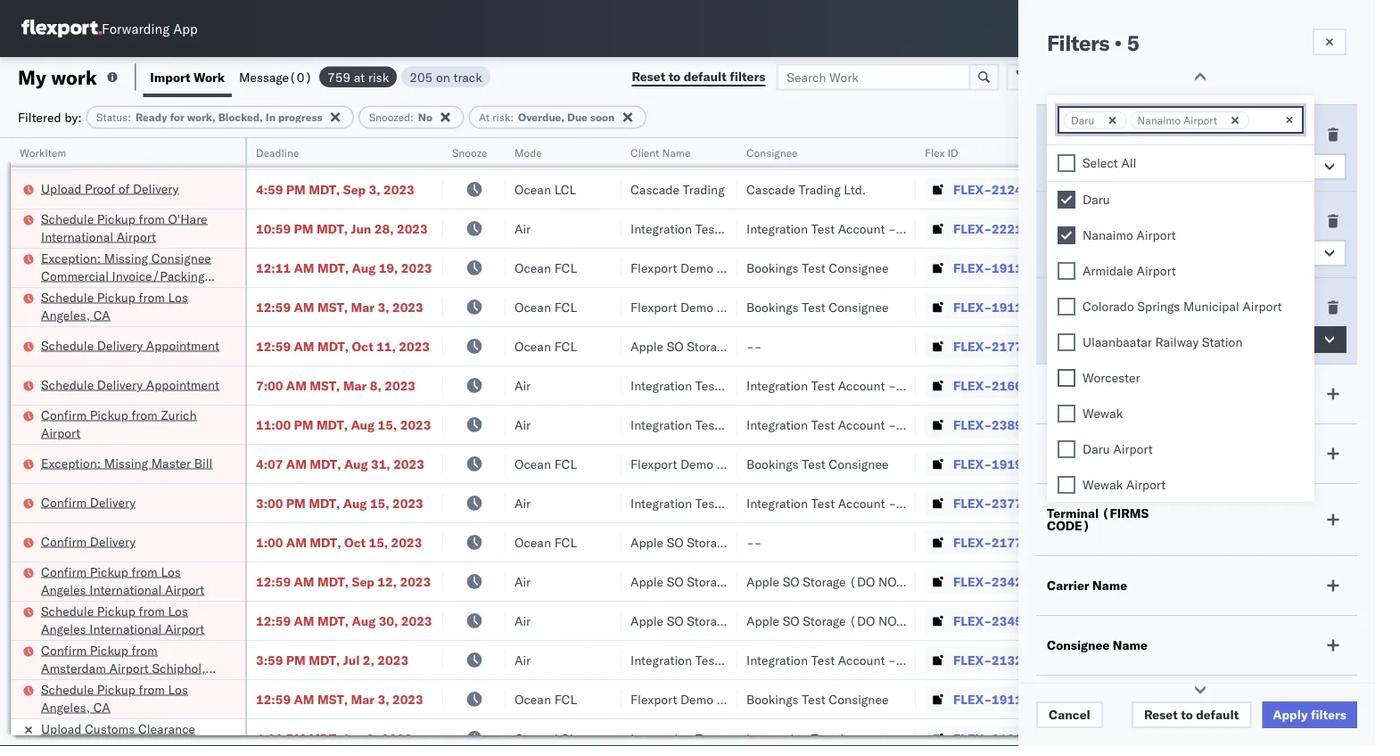 Task type: describe. For each thing, give the bounding box(es) containing it.
2 confirm delivery button from the top
[[41, 533, 136, 553]]

2 documents from the top
[[41, 739, 106, 747]]

1919146
[[992, 456, 1047, 472]]

forwarding app
[[102, 20, 198, 37]]

zurich
[[161, 407, 197, 423]]

os button
[[1313, 8, 1355, 49]]

flex id
[[925, 146, 959, 159]]

list box containing select all
[[1048, 145, 1315, 747]]

2 2 button from the top
[[1048, 327, 1347, 353]]

2023 right 8,
[[385, 378, 416, 394]]

1 horizontal spatial client name
[[1048, 213, 1121, 229]]

bookings test consignee for exception: missing master bill link
[[747, 456, 889, 472]]

2 vertical spatial daru
[[1083, 442, 1111, 457]]

confirm delivery for first confirm delivery link from the bottom of the page
[[41, 534, 136, 550]]

3 ningbo from the top
[[1068, 692, 1109, 708]]

on
[[436, 69, 450, 85]]

delivery inside button
[[133, 181, 179, 196]]

pickup for confirm pickup from zurich airport button
[[90, 407, 128, 423]]

pm for 3:00
[[286, 496, 306, 511]]

air for 7:00 am mst, mar 8, 2023
[[515, 378, 531, 394]]

filters • 5
[[1048, 29, 1140, 56]]

1 2 button from the top
[[1048, 153, 1347, 180]]

flex-2166988 for 7:00 am mst, mar 8, 2023
[[954, 378, 1047, 394]]

all
[[1122, 155, 1137, 171]]

work,
[[187, 111, 216, 124]]

4 flexport demo consignee from the top
[[631, 692, 777, 708]]

2023 right 19,
[[401, 260, 432, 276]]

air for 11:00 pm mdt, aug 15, 2023
[[515, 417, 531, 433]]

1:00 am mdt, oct 15, 2023
[[256, 535, 422, 551]]

10:59
[[256, 221, 291, 236]]

7:00 am mst, mar 8, 2023
[[256, 378, 416, 394]]

message
[[239, 69, 289, 85]]

lcl
[[555, 182, 577, 197]]

nanaimo inside 'list box'
[[1083, 228, 1134, 243]]

wewak airport
[[1083, 477, 1166, 493]]

2124373
[[992, 182, 1047, 197]]

flex id button
[[916, 142, 1041, 160]]

reset for reset to default
[[1145, 708, 1178, 723]]

3 flexport demo consignee from the top
[[631, 456, 777, 472]]

1 horizontal spatial nanaimo
[[1138, 114, 1181, 127]]

port right final
[[1080, 446, 1106, 462]]

consignee button
[[738, 142, 899, 160]]

6 flex- from the top
[[954, 339, 992, 354]]

mst, down 12:59 am mdt, oct 11, 2023
[[310, 378, 340, 394]]

commercial
[[41, 268, 109, 284]]

confirm pickup from zurich airport
[[41, 407, 197, 441]]

flex-2132767
[[954, 653, 1047, 668]]

upload for 2nd upload customs clearance documents 'link' from the top of the page
[[41, 721, 82, 737]]

work
[[194, 69, 225, 85]]

pm for 10:59
[[294, 221, 314, 236]]

wewak for wewak
[[1083, 406, 1124, 422]]

1911466 for first schedule pickup from los angeles, ca link from the top of the page
[[992, 299, 1047, 315]]

reset to default filters button
[[621, 64, 777, 91]]

pickup for confirm pickup from amsterdam airport schiphol, haarlemmermeer, netherlands button
[[90, 643, 128, 659]]

2 schedule pickup from los angeles, ca link from the top
[[41, 681, 222, 717]]

6 ocean from the top
[[515, 535, 551, 551]]

apple for 12:59 am mdt, sep 12, 2023
[[631, 574, 664, 590]]

9 flex- from the top
[[954, 456, 992, 472]]

15 flex- from the top
[[954, 692, 992, 708]]

flex-2166988 for 7:00 am mst, mar 11, 2023
[[954, 142, 1047, 158]]

2023 up 28,
[[384, 182, 415, 197]]

daru airport
[[1083, 442, 1153, 457]]

4:59
[[256, 182, 283, 197]]

am for 'schedule pickup from los angeles international airport' link
[[294, 613, 315, 629]]

missing for consignee
[[104, 250, 148, 266]]

blocked,
[[218, 111, 263, 124]]

3:00
[[256, 496, 283, 511]]

pudong for 12:59 am mdt, sep 12, 2023
[[1124, 574, 1167, 590]]

flex-2345290
[[954, 613, 1047, 629]]

12:59 for first schedule pickup from los angeles, ca link from the bottom of the page
[[256, 692, 291, 708]]

2 confirm from the top
[[41, 495, 87, 510]]

2023 right 12,
[[400, 574, 431, 590]]

pickup for confirm pickup from los angeles international airport button
[[90, 564, 128, 580]]

from for confirm pickup from los angeles international airport link
[[132, 564, 158, 580]]

bookings for exception: missing consignee commercial invoice/packing list link
[[747, 260, 799, 276]]

appointment for 12:59 am mdt, oct 11, 2023
[[146, 338, 219, 353]]

mdt, for 3:59 pm mdt, jul 2, 2023
[[309, 653, 340, 668]]

3:00 pm mdt, aug 15, 2023
[[256, 496, 424, 511]]

reset to default filters
[[632, 69, 766, 84]]

account for 7:00 am mst, mar 8, 2023
[[839, 378, 886, 394]]

cascade for cascade trading
[[631, 182, 680, 197]]

am for 12:59 am mdt, oct 11, 2023 schedule delivery appointment link
[[294, 339, 315, 354]]

departure port inside button
[[1068, 146, 1140, 159]]

forwarding app link
[[21, 20, 198, 37]]

2 ocean from the top
[[515, 260, 551, 276]]

consignee name
[[1048, 638, 1148, 654]]

(do for 12:59 am mdt, aug 30, 2023
[[734, 613, 760, 629]]

1 vertical spatial client
[[1048, 213, 1084, 229]]

5
[[1127, 29, 1140, 56]]

exception
[[1097, 69, 1155, 85]]

2023 up 4:07 am mdt, aug 31, 2023
[[400, 417, 431, 433]]

jul
[[343, 653, 360, 668]]

from for schedule pickup from o'hare international airport 'link'
[[139, 211, 165, 227]]

ocean fcl for exception: missing consignee commercial invoice/packing list button
[[515, 260, 577, 276]]

airport inside schedule pickup from o'hare international airport
[[117, 229, 156, 244]]

flex-1911466 for first schedule pickup from los angeles, ca link from the bottom of the page
[[954, 692, 1047, 708]]

11 flex- from the top
[[954, 535, 992, 551]]

0 vertical spatial mode
[[1048, 127, 1081, 142]]

7 ocean from the top
[[515, 692, 551, 708]]

list
[[41, 286, 62, 302]]

confirm pickup from zurich airport link
[[41, 406, 222, 442]]

bicu1234565, for first schedule pickup from los angeles, ca link from the bottom of the page
[[1247, 692, 1334, 707]]

2023 down 19,
[[393, 299, 424, 315]]

name down yantian
[[1087, 213, 1121, 229]]

at
[[479, 111, 490, 124]]

1 vertical spatial departure
[[1048, 300, 1109, 315]]

karl for 7:00 am mst, mar 11, 2023
[[900, 142, 923, 158]]

13 flex- from the top
[[954, 613, 992, 629]]

11:00
[[256, 417, 291, 433]]

1 upload customs clearance documents link from the top
[[41, 132, 222, 167]]

(firms
[[1103, 506, 1150, 522]]

apple for 12:59 am mdt, oct 11, 2023
[[631, 339, 664, 354]]

5 ocean fcl from the top
[[515, 535, 577, 551]]

airport inside confirm pickup from zurich airport
[[41, 425, 81, 441]]

resize handle column header for workitem
[[224, 138, 245, 747]]

colorado springs municipal airport
[[1083, 299, 1283, 315]]

10 flex- from the top
[[954, 496, 992, 511]]

10 resize handle column header from the left
[[1344, 138, 1365, 747]]

2 confirm delivery link from the top
[[41, 533, 136, 551]]

3 resize handle column header from the left
[[485, 138, 506, 747]]

integration test account - karl lagerfeld for 3:59 pm mdt, jul 2, 2023
[[747, 653, 979, 668]]

mode inside button
[[515, 146, 542, 159]]

schedule for 2nd schedule pickup from los angeles, ca button from the top
[[41, 682, 94, 698]]

2 12:59 am mst, mar 3, 2023 from the top
[[256, 692, 424, 708]]

resize handle column header for consignee
[[895, 138, 916, 747]]

municipal
[[1184, 299, 1240, 315]]

10:59 pm mdt, jun 28, 2023
[[256, 221, 428, 236]]

sep for 12,
[[352, 574, 375, 590]]

upload customs clearance documents for second upload customs clearance documents 'link' from the bottom
[[41, 133, 195, 166]]

port down worcester on the right of page
[[1091, 386, 1117, 402]]

1 schedule pickup from los angeles, ca link from the top
[[41, 289, 222, 324]]

not for 1:00 am mdt, oct 15, 2023
[[763, 535, 788, 551]]

reset for reset to default filters
[[632, 69, 666, 84]]

confirm pickup from los angeles international airport
[[41, 564, 205, 598]]

resize handle column header for deadline
[[422, 138, 443, 747]]

mdt, for 10:59 pm mdt, jun 28, 2023
[[317, 221, 348, 236]]

2221222
[[992, 221, 1047, 236]]

flex-2342347
[[954, 574, 1047, 590]]

workitem button
[[11, 142, 228, 160]]

deadline button
[[247, 142, 426, 160]]

am down progress
[[286, 142, 307, 158]]

terminal
[[1048, 506, 1100, 522]]

28,
[[375, 221, 394, 236]]

ulaanbaatar
[[1083, 335, 1153, 350]]

tghu6680920
[[1247, 456, 1335, 472]]

1 flex- from the top
[[954, 142, 992, 158]]

cascade trading
[[631, 182, 725, 197]]

flexport. image
[[21, 20, 102, 37]]

1 ningbo from the top
[[1068, 260, 1109, 276]]

batch
[[1277, 69, 1312, 85]]

actions
[[1322, 146, 1359, 159]]

forwarding
[[102, 20, 170, 37]]

upload for upload proof of delivery link
[[41, 181, 82, 196]]

pudong for 7:00 am mst, mar 11, 2023
[[1124, 142, 1167, 158]]

railway
[[1156, 335, 1200, 350]]

3 ocean fcl from the top
[[515, 339, 577, 354]]

1 confirm delivery button from the top
[[41, 494, 136, 514]]

2023 down '30,'
[[393, 692, 424, 708]]

integration test account - karl lagerfeld for 7:00 am mst, mar 8, 2023
[[747, 378, 979, 394]]

flex-2221222
[[954, 221, 1047, 236]]

1 vertical spatial departure port
[[1048, 300, 1138, 315]]

pudong for 12:59 am mdt, aug 30, 2023
[[1124, 613, 1167, 629]]

am right 1:00
[[286, 535, 307, 551]]

exception: for exception: missing consignee commercial invoice/packing list
[[41, 250, 101, 266]]

demo for first schedule pickup from los angeles, ca link from the top of the page
[[681, 299, 714, 315]]

master
[[151, 456, 191, 471]]

consignee inside exception: missing consignee commercial invoice/packing list
[[151, 250, 211, 266]]

14 flex- from the top
[[954, 653, 992, 668]]

3 flex- from the top
[[954, 221, 992, 236]]

3 flexport from the top
[[631, 456, 678, 472]]

2023 right 28,
[[397, 221, 428, 236]]

4 flex- from the top
[[954, 260, 992, 276]]

ocean fcl for exception: missing master bill 'button'
[[515, 456, 577, 472]]

4 flexport from the top
[[631, 692, 678, 708]]

2023 up 12,
[[391, 535, 422, 551]]

confirm pickup from los angeles international airport button
[[41, 564, 222, 601]]

flex-2177389 for 12:59 am mdt, oct 11, 2023
[[954, 339, 1047, 354]]

mode button
[[506, 142, 604, 160]]

mst, down '3:59 pm mdt, jul 2, 2023'
[[318, 692, 348, 708]]

0 vertical spatial daru
[[1072, 114, 1095, 127]]

appointment for 7:00 am mst, mar 8, 2023
[[146, 377, 219, 393]]

mdt, for 3:00 pm mdt, aug 15, 2023
[[309, 496, 340, 511]]

swarovski
[[900, 221, 957, 236]]

12:11
[[256, 260, 291, 276]]

angeles for schedule pickup from los angeles international airport
[[41, 622, 86, 637]]

2023 right 2,
[[378, 653, 409, 668]]

tclu6423271
[[1247, 731, 1331, 746]]

1 customs from the top
[[85, 133, 135, 148]]

7:00 am mst, mar 11, 2023
[[256, 142, 424, 158]]

4:59 pm mdt, sep 3, 2023
[[256, 182, 415, 197]]

2177389 for 1:00 am mdt, oct 15, 2023
[[992, 535, 1047, 551]]

trading for cascade trading ltd.
[[799, 182, 841, 197]]

2 schedule pickup from los angeles, ca button from the top
[[41, 681, 222, 719]]

schedule pickup from o'hare international airport link
[[41, 210, 222, 246]]

consignee inside button
[[747, 146, 798, 159]]

port inside button
[[1120, 146, 1140, 159]]

message (0)
[[239, 69, 312, 85]]

2 customs from the top
[[85, 721, 135, 737]]

3, for first schedule pickup from los angeles, ca link from the bottom of the page
[[378, 692, 390, 708]]

2 flexport from the top
[[631, 299, 678, 315]]

2 clearance from the top
[[138, 721, 195, 737]]

1 horizontal spatial risk
[[493, 111, 511, 124]]

pm for 3:59
[[286, 653, 306, 668]]

mst, up 12:59 am mdt, oct 11, 2023
[[318, 299, 348, 315]]

mst, up 4:59 pm mdt, sep 3, 2023
[[310, 142, 340, 158]]

4 ocean from the top
[[515, 339, 551, 354]]

storage for 12:59 am mdt, oct 11, 2023
[[687, 339, 730, 354]]

delivery up "confirm pickup from los angeles international airport"
[[90, 534, 136, 550]]

cascade trading ltd.
[[747, 182, 867, 197]]

1 schedule pickup from los angeles, ca button from the top
[[41, 289, 222, 326]]

shanghai,
[[1068, 456, 1125, 472]]

code)
[[1048, 518, 1091, 534]]

pickup for first schedule pickup from los angeles, ca button from the top of the page
[[97, 290, 136, 305]]

demo for exception: missing master bill link
[[681, 456, 714, 472]]

so for 1:00 am mdt, oct 15, 2023
[[667, 535, 684, 551]]

2023 down 4:07 am mdt, aug 31, 2023
[[393, 496, 424, 511]]

airport inside "confirm pickup from los angeles international airport"
[[165, 582, 205, 598]]

delivery for 3:00 pm mdt, aug 15, 2023
[[90, 495, 136, 510]]

storage for 1:00 am mdt, oct 15, 2023
[[687, 535, 730, 551]]

1 documents from the top
[[41, 150, 106, 166]]

3 confirm from the top
[[41, 534, 87, 550]]

schedule pickup from los angeles international airport link
[[41, 603, 222, 638]]

international inside schedule pickup from los angeles international airport
[[89, 622, 162, 637]]

air for 7:00 am mst, mar 11, 2023
[[515, 142, 531, 158]]

shanghai, china
[[1068, 456, 1161, 472]]

air for 10:59 pm mdt, jun 28, 2023
[[515, 221, 531, 236]]

schedule delivery appointment link for 12:59 am mdt, oct 11, 2023
[[41, 337, 219, 355]]

am for schedule delivery appointment link corresponding to 7:00 am mst, mar 8, 2023
[[286, 378, 307, 394]]

1 flexport demo consignee from the top
[[631, 260, 777, 276]]

pickup for 2nd schedule pickup from los angeles, ca button from the top
[[97, 682, 136, 698]]

schedule for first schedule pickup from los angeles, ca button from the top of the page
[[41, 290, 94, 305]]

shanghai pudong international airport for 7:00 am mst, mar 8, 2023
[[1068, 378, 1286, 394]]

exception: missing master bill
[[41, 456, 213, 471]]

12:59 for confirm pickup from los angeles international airport link
[[256, 574, 291, 590]]

12 flex- from the top
[[954, 574, 992, 590]]

los for first schedule pickup from los angeles, ca button from the top of the page
[[168, 290, 188, 305]]

netherlands
[[146, 679, 216, 694]]

15, for 11:00 pm mdt, aug 15, 2023
[[378, 417, 397, 433]]

12:59 am mdt, aug 30, 2023
[[256, 613, 432, 629]]

1 flexport from the top
[[631, 260, 678, 276]]

2023 down snoozed : no
[[393, 142, 424, 158]]

2023 right 31,
[[394, 456, 425, 472]]

7:00 for 7:00 am mst, mar 8, 2023
[[256, 378, 283, 394]]

name right carrier
[[1093, 578, 1128, 594]]

8 flex- from the top
[[954, 417, 992, 433]]

2023 right '30,'
[[401, 613, 432, 629]]

aug for 12:59 am mdt, aug 30, 2023
[[352, 613, 376, 629]]

gvcu5265864 for 12:59 am mdt, oct 11, 2023
[[1247, 338, 1334, 354]]

bill
[[194, 456, 213, 471]]

5 flex- from the top
[[954, 299, 992, 315]]

account for 11:00 pm mdt, aug 15, 2023
[[839, 417, 886, 433]]

select all
[[1083, 155, 1137, 171]]

bicu1234565, demu1 for first schedule pickup from los angeles, ca link from the top of the page
[[1247, 299, 1376, 315]]

2 flexport demo consignee from the top
[[631, 299, 777, 315]]

4:07 am mdt, aug 31, 2023
[[256, 456, 425, 472]]

0 horizontal spatial risk
[[368, 69, 389, 85]]

2 for 2nd 2 button from the top
[[1067, 332, 1075, 348]]

759
[[328, 69, 351, 85]]

reset to default button
[[1132, 702, 1252, 729]]

5 ocean from the top
[[515, 456, 551, 472]]

resize handle column header for mode
[[601, 138, 622, 747]]

reset to default
[[1145, 708, 1240, 723]]

name down 'carrier name' on the right bottom of page
[[1113, 638, 1148, 654]]

integration for 11:00 pm mdt, aug 15, 2023
[[747, 417, 808, 433]]

7 flex- from the top
[[954, 378, 992, 394]]

china
[[1128, 456, 1161, 472]]

container
[[1247, 139, 1294, 152]]



Task type: locate. For each thing, give the bounding box(es) containing it.
1 vertical spatial 11,
[[377, 339, 396, 354]]

demo for first schedule pickup from los angeles, ca link from the bottom of the page
[[681, 692, 714, 708]]

2 angeles, from the top
[[41, 700, 90, 716]]

flex-2177389
[[954, 339, 1047, 354], [954, 535, 1047, 551]]

airport inside confirm pickup from amsterdam airport schiphol, haarlemmermeer, netherlands
[[109, 661, 149, 676]]

kong for 1:00 am mdt, oct 15, 2023
[[1102, 535, 1131, 551]]

sep for 3,
[[343, 182, 366, 197]]

default for reset to default filters
[[684, 69, 727, 84]]

daru down file
[[1072, 114, 1095, 127]]

3 bookings test consignee from the top
[[747, 456, 889, 472]]

bookings test consignee for first schedule pickup from los angeles, ca link from the bottom of the page
[[747, 692, 889, 708]]

shanghai for 12:59 am mdt, sep 12, 2023
[[1068, 574, 1121, 590]]

sep
[[343, 182, 366, 197], [352, 574, 375, 590]]

confirm inside "confirm pickup from los angeles international airport"
[[41, 564, 87, 580]]

pickup down "confirm pickup from los angeles international airport"
[[97, 604, 136, 619]]

missing inside 'button'
[[104, 456, 148, 471]]

to for reset to default
[[1182, 708, 1194, 723]]

lagerfeld up flex-2124373
[[926, 142, 979, 158]]

shanghai pudong international airport for 12:59 am mdt, sep 12, 2023
[[1068, 574, 1286, 590]]

1 vertical spatial flex-2166988
[[954, 378, 1047, 394]]

0 vertical spatial reset
[[632, 69, 666, 84]]

6 resize handle column header from the left
[[895, 138, 916, 747]]

schedule delivery appointment button
[[41, 337, 219, 356], [41, 376, 219, 396]]

upload proof of delivery button
[[41, 180, 179, 199]]

2177389
[[992, 339, 1047, 354], [992, 535, 1047, 551]]

am for confirm pickup from los angeles international airport link
[[294, 574, 315, 590]]

2 vertical spatial flex-1911466
[[954, 692, 1047, 708]]

1 wewak from the top
[[1083, 406, 1124, 422]]

flex-2345290 button
[[925, 609, 1050, 634], [925, 609, 1050, 634]]

ltd.
[[844, 182, 867, 197]]

0 horizontal spatial client
[[631, 146, 660, 159]]

1:00
[[256, 535, 283, 551]]

from left o'hare
[[139, 211, 165, 227]]

1 vertical spatial customs
[[85, 721, 135, 737]]

1 vertical spatial default
[[1197, 708, 1240, 723]]

0 vertical spatial schedule pickup from los angeles, ca button
[[41, 289, 222, 326]]

pickup inside "confirm pickup from los angeles international airport"
[[90, 564, 128, 580]]

1 : from the left
[[128, 111, 131, 124]]

0 vertical spatial 3,
[[369, 182, 381, 197]]

mdt, for 12:11 am mdt, aug 19, 2023
[[318, 260, 349, 276]]

exception: inside 'button'
[[41, 456, 101, 471]]

filters inside button
[[730, 69, 766, 84]]

confirm inside confirm pickup from amsterdam airport schiphol, haarlemmermeer, netherlands
[[41, 643, 87, 659]]

amsterdam
[[41, 661, 106, 676]]

7:00 down 'in'
[[256, 142, 283, 158]]

: right at
[[511, 111, 514, 124]]

2 vertical spatial 15,
[[369, 535, 388, 551]]

mar for first schedule pickup from los angeles, ca link from the top of the page
[[351, 299, 375, 315]]

0 vertical spatial integration test account - karl lagerfeld
[[747, 142, 979, 158]]

0 vertical spatial default
[[684, 69, 727, 84]]

1 schedule delivery appointment link from the top
[[41, 337, 219, 355]]

integration for 7:00 am mst, mar 11, 2023
[[747, 142, 808, 158]]

schedule down amsterdam
[[41, 682, 94, 698]]

air for 12:59 am mdt, aug 30, 2023
[[515, 613, 531, 629]]

international inside schedule pickup from o'hare international airport
[[41, 229, 113, 244]]

mode down overdue,
[[515, 146, 542, 159]]

2 cascade from the left
[[747, 182, 796, 197]]

departure down armidale
[[1048, 300, 1109, 315]]

0 horizontal spatial nanaimo
[[1083, 228, 1134, 243]]

confirm delivery up "confirm pickup from los angeles international airport"
[[41, 534, 136, 550]]

3 ocean from the top
[[515, 299, 551, 315]]

default up client name button
[[684, 69, 727, 84]]

8 air from the top
[[515, 653, 531, 668]]

pudong down the (firms
[[1124, 574, 1167, 590]]

apply filters
[[1274, 708, 1347, 723]]

default inside button
[[1197, 708, 1240, 723]]

3, down 19,
[[378, 299, 390, 315]]

mdt, for 1:00 am mdt, oct 15, 2023
[[310, 535, 341, 551]]

fcl for exception: missing master bill link
[[555, 456, 577, 472]]

exception: missing master bill link
[[41, 455, 213, 472]]

None checkbox
[[1058, 191, 1076, 209], [1058, 227, 1076, 244], [1058, 334, 1076, 352], [1058, 405, 1076, 423], [1058, 441, 1076, 459], [1058, 191, 1076, 209], [1058, 227, 1076, 244], [1058, 334, 1076, 352], [1058, 405, 1076, 423], [1058, 441, 1076, 459]]

2 button down the colorado springs municipal airport
[[1048, 327, 1347, 353]]

departure port
[[1068, 146, 1140, 159], [1048, 300, 1138, 315]]

0 vertical spatial confirm delivery
[[41, 495, 136, 510]]

3 bicu1234565, demu1 from the top
[[1247, 692, 1376, 707]]

1 vertical spatial angeles
[[41, 622, 86, 637]]

pm right 10:59
[[294, 221, 314, 236]]

1 vertical spatial clearance
[[138, 721, 195, 737]]

1 bookings test consignee from the top
[[747, 260, 889, 276]]

o'hare
[[168, 211, 208, 227]]

2 karl from the top
[[900, 378, 923, 394]]

los up 'schedule pickup from los angeles international airport' link
[[161, 564, 181, 580]]

lagerfeld up flex-2389713
[[926, 378, 979, 394]]

confirm inside confirm pickup from zurich airport
[[41, 407, 87, 423]]

from inside confirm pickup from amsterdam airport schiphol, haarlemmermeer, netherlands
[[132, 643, 158, 659]]

7 air from the top
[[515, 613, 531, 629]]

0 vertical spatial flex-1911466
[[954, 260, 1047, 276]]

1 bookings from the top
[[747, 260, 799, 276]]

shanghai pudong international airport down the (firms
[[1068, 574, 1286, 590]]

from inside confirm pickup from zurich airport
[[132, 407, 158, 423]]

0 vertical spatial upload customs clearance documents
[[41, 133, 195, 166]]

account for 10:59 pm mdt, jun 28, 2023
[[839, 221, 886, 236]]

schedule pickup from los angeles, ca for first schedule pickup from los angeles, ca link from the top of the page
[[41, 290, 188, 323]]

1 bicu1234565, from the top
[[1247, 260, 1334, 275]]

1 vertical spatial 15,
[[370, 496, 390, 511]]

None checkbox
[[1058, 154, 1076, 172], [1058, 262, 1076, 280], [1058, 298, 1076, 316], [1058, 369, 1076, 387], [1058, 476, 1076, 494], [1058, 154, 1076, 172], [1058, 262, 1076, 280], [1058, 298, 1076, 316], [1058, 369, 1076, 387], [1058, 476, 1076, 494]]

flex-2124373
[[954, 182, 1047, 197]]

2 vertical spatial bicu1234565, demu1
[[1247, 692, 1376, 707]]

1 flex-2177389 from the top
[[954, 339, 1047, 354]]

port left springs
[[1112, 300, 1138, 315]]

pickup inside schedule pickup from los angeles international airport
[[97, 604, 136, 619]]

am for exception: missing master bill link
[[286, 456, 307, 472]]

1 vertical spatial oct
[[344, 535, 366, 551]]

am down 1:00 am mdt, oct 15, 2023
[[294, 574, 315, 590]]

confirm
[[41, 407, 87, 423], [41, 495, 87, 510], [41, 534, 87, 550], [41, 564, 87, 580], [41, 643, 87, 659]]

1 vertical spatial reset
[[1145, 708, 1178, 723]]

0 vertical spatial ca
[[93, 307, 110, 323]]

confirm delivery link up "confirm pickup from los angeles international airport"
[[41, 533, 136, 551]]

2 wewak from the top
[[1083, 477, 1124, 493]]

2 integration test account - karl lagerfeld from the top
[[747, 378, 979, 394]]

mar up 4:59 pm mdt, sep 3, 2023
[[343, 142, 367, 158]]

pudong right select
[[1124, 142, 1167, 158]]

confirm up amsterdam
[[41, 643, 87, 659]]

gvcu5265864 right station in the right top of the page
[[1247, 338, 1334, 354]]

4 shanghai from the top
[[1068, 613, 1121, 629]]

1 vertical spatial flex-1911466
[[954, 299, 1047, 315]]

lagerfeld down flex-2345290 at the bottom right
[[926, 653, 979, 668]]

schedule for schedule delivery appointment button associated with 12:59 am mdt, oct 11, 2023
[[41, 338, 94, 353]]

1 vertical spatial kong
[[1102, 535, 1131, 551]]

ocean fcl for first schedule pickup from los angeles, ca button from the top of the page
[[515, 299, 577, 315]]

0 vertical spatial nanaimo airport
[[1138, 114, 1218, 127]]

from inside schedule pickup from los angeles international airport
[[139, 604, 165, 619]]

to inside button
[[1182, 708, 1194, 723]]

ca down exception: missing consignee commercial invoice/packing list
[[93, 307, 110, 323]]

final
[[1048, 446, 1077, 462]]

batch action button
[[1249, 64, 1366, 91]]

exception: up the commercial
[[41, 250, 101, 266]]

bookings test consignee for first schedule pickup from los angeles, ca link from the top of the page
[[747, 299, 889, 315]]

1 vertical spatial 12:59 am mst, mar 3, 2023
[[256, 692, 424, 708]]

4 air from the top
[[515, 417, 531, 433]]

use)
[[791, 339, 823, 354], [791, 535, 823, 551], [791, 574, 823, 590], [907, 574, 939, 590], [791, 613, 823, 629], [907, 613, 939, 629]]

5 schedule from the top
[[41, 604, 94, 619]]

filters
[[1048, 29, 1110, 56]]

0 horizontal spatial to
[[669, 69, 681, 84]]

track
[[454, 69, 483, 85]]

import work
[[150, 69, 225, 85]]

mdt, up 7:00 am mst, mar 8, 2023
[[318, 339, 349, 354]]

2 lagerfeld from the top
[[926, 378, 979, 394]]

1 2177389 from the top
[[992, 339, 1047, 354]]

aug for 11:00 pm mdt, aug 15, 2023
[[351, 417, 375, 433]]

1 schedule from the top
[[41, 211, 94, 227]]

12:59 am mdt, oct 11, 2023
[[256, 339, 430, 354]]

client name down yantian
[[1048, 213, 1121, 229]]

2177389 up 2389713
[[992, 339, 1047, 354]]

aug left '30,'
[[352, 613, 376, 629]]

1 vertical spatial 3,
[[378, 299, 390, 315]]

1 vertical spatial integration test account - karl lagerfeld
[[747, 378, 979, 394]]

angeles inside schedule pickup from los angeles international airport
[[41, 622, 86, 637]]

11, for oct
[[377, 339, 396, 354]]

workitem
[[20, 146, 66, 159]]

(0)
[[289, 69, 312, 85]]

id
[[948, 146, 959, 159]]

12:59 up 3:59
[[256, 613, 291, 629]]

schedule delivery appointment down exception: missing consignee commercial invoice/packing list
[[41, 338, 219, 353]]

1 schedule pickup from los angeles, ca from the top
[[41, 290, 188, 323]]

flex-2389713 button
[[925, 413, 1050, 438], [925, 413, 1050, 438]]

schedule delivery appointment for 7:00 am mst, mar 8, 2023
[[41, 377, 219, 393]]

so for 12:59 am mdt, sep 12, 2023
[[667, 574, 684, 590]]

file exception
[[1072, 69, 1155, 85]]

app
[[173, 20, 198, 37]]

schedule delivery appointment for 12:59 am mdt, oct 11, 2023
[[41, 338, 219, 353]]

cancel
[[1049, 708, 1091, 723]]

0 horizontal spatial mode
[[515, 146, 542, 159]]

schedule pickup from los angeles international airport button
[[41, 603, 222, 640]]

0 vertical spatial wewak
[[1083, 406, 1124, 422]]

demu1 for first schedule pickup from los angeles, ca link from the top of the page
[[1337, 299, 1376, 315]]

0 vertical spatial angeles
[[41, 582, 86, 598]]

air for 3:00 pm mdt, aug 15, 2023
[[515, 496, 531, 511]]

1 vertical spatial ningbo
[[1068, 299, 1109, 315]]

los down invoice/packing
[[168, 290, 188, 305]]

1 karl from the top
[[900, 142, 923, 158]]

1 vertical spatial 2177389
[[992, 535, 1047, 551]]

1 vertical spatial gvcu5265864
[[1247, 535, 1334, 550]]

12:59
[[256, 299, 291, 315], [256, 339, 291, 354], [256, 574, 291, 590], [256, 613, 291, 629], [256, 692, 291, 708]]

from down "schedule pickup from los angeles international airport" button
[[132, 643, 158, 659]]

3 schedule from the top
[[41, 338, 94, 353]]

aug for 4:07 am mdt, aug 31, 2023
[[344, 456, 368, 472]]

1 vertical spatial schedule delivery appointment button
[[41, 376, 219, 396]]

2 upload customs clearance documents link from the top
[[41, 721, 222, 747]]

client name inside button
[[631, 146, 691, 159]]

clearance down netherlands
[[138, 721, 195, 737]]

pickup inside schedule pickup from o'hare international airport
[[97, 211, 136, 227]]

schedule delivery appointment link
[[41, 337, 219, 355], [41, 376, 219, 394]]

upload customs clearance documents for 2nd upload customs clearance documents 'link' from the top of the page
[[41, 721, 195, 747]]

(do for 12:59 am mdt, sep 12, 2023
[[734, 574, 760, 590]]

3 karl from the top
[[900, 653, 923, 668]]

oct up 12:59 am mdt, sep 12, 2023
[[344, 535, 366, 551]]

2 horizontal spatial :
[[511, 111, 514, 124]]

international inside "confirm pickup from los angeles international airport"
[[89, 582, 162, 598]]

file exception button
[[1044, 64, 1167, 91], [1044, 64, 1167, 91]]

15, for 3:00 pm mdt, aug 15, 2023
[[370, 496, 390, 511]]

flex-2177389 for 1:00 am mdt, oct 15, 2023
[[954, 535, 1047, 551]]

mdt, down 3:00 pm mdt, aug 15, 2023
[[310, 535, 341, 551]]

mdt, for 12:59 am mdt, sep 12, 2023
[[318, 574, 349, 590]]

0 vertical spatial schedule delivery appointment
[[41, 338, 219, 353]]

flex-1911466
[[954, 260, 1047, 276], [954, 299, 1047, 315], [954, 692, 1047, 708]]

2 angeles from the top
[[41, 622, 86, 637]]

not for 12:59 am mdt, aug 30, 2023
[[763, 613, 788, 629]]

angeles up amsterdam
[[41, 622, 86, 637]]

0 vertical spatial oct
[[352, 339, 374, 354]]

by:
[[65, 109, 82, 125]]

schedule inside schedule pickup from o'hare international airport
[[41, 211, 94, 227]]

2 flex-2166988 from the top
[[954, 378, 1047, 394]]

am up 11:00
[[286, 378, 307, 394]]

upload proof of delivery
[[41, 181, 179, 196]]

7 resize handle column header from the left
[[1038, 138, 1059, 747]]

exception: inside exception: missing consignee commercial invoice/packing list
[[41, 250, 101, 266]]

nanaimo up armidale
[[1083, 228, 1134, 243]]

reset inside button
[[632, 69, 666, 84]]

0 vertical spatial clearance
[[138, 133, 195, 148]]

cancel button
[[1037, 702, 1104, 729]]

5 air from the top
[[515, 496, 531, 511]]

1 flex-1911466 from the top
[[954, 260, 1047, 276]]

lagerfeld for 3:59 pm mdt, jul 2, 2023
[[926, 653, 979, 668]]

3 1911466 from the top
[[992, 692, 1047, 708]]

2 vertical spatial bicu1234565,
[[1247, 692, 1334, 707]]

1911466
[[992, 260, 1047, 276], [992, 299, 1047, 315], [992, 692, 1047, 708]]

shanghai left the all
[[1068, 142, 1121, 158]]

1 vertical spatial daru
[[1083, 192, 1111, 207]]

2 2177389 from the top
[[992, 535, 1047, 551]]

schedule pickup from los angeles, ca for first schedule pickup from los angeles, ca link from the bottom of the page
[[41, 682, 188, 716]]

0 vertical spatial bicu1234565,
[[1247, 260, 1334, 275]]

import
[[150, 69, 191, 85]]

1 hong from the top
[[1068, 339, 1098, 354]]

0 vertical spatial 15,
[[378, 417, 397, 433]]

aug down 4:07 am mdt, aug 31, 2023
[[343, 496, 367, 511]]

mst,
[[310, 142, 340, 158], [318, 299, 348, 315], [310, 378, 340, 394], [318, 692, 348, 708]]

1 clearance from the top
[[138, 133, 195, 148]]

1 gvcu5265864 from the top
[[1247, 338, 1334, 354]]

storage for 12:59 am mdt, sep 12, 2023
[[687, 574, 730, 590]]

schedule up amsterdam
[[41, 604, 94, 619]]

delivery for 7:00 am mst, mar 8, 2023
[[97, 377, 143, 393]]

3 integration test account - karl lagerfeld from the top
[[747, 653, 979, 668]]

0 vertical spatial schedule delivery appointment link
[[41, 337, 219, 355]]

1 cascade from the left
[[631, 182, 680, 197]]

account for 3:00 pm mdt, aug 15, 2023
[[839, 496, 886, 511]]

1 horizontal spatial filters
[[1312, 708, 1347, 723]]

15, for 1:00 am mdt, oct 15, 2023
[[369, 535, 388, 551]]

schedule pickup from los angeles, ca link
[[41, 289, 222, 324], [41, 681, 222, 717]]

ulaanbaatar railway station
[[1083, 335, 1243, 350]]

mar down 2,
[[351, 692, 375, 708]]

port right select
[[1120, 146, 1140, 159]]

shanghai for 7:00 am mst, mar 8, 2023
[[1068, 378, 1121, 394]]

customs down status
[[85, 133, 135, 148]]

nanaimo airport inside 'list box'
[[1083, 228, 1177, 243]]

shanghai up consignee name
[[1068, 613, 1121, 629]]

1 kong from the top
[[1102, 339, 1131, 354]]

pudong for 7:00 am mst, mar 8, 2023
[[1124, 378, 1167, 394]]

schedule down proof
[[41, 211, 94, 227]]

apple for 1:00 am mdt, oct 15, 2023
[[631, 535, 664, 551]]

exception: down confirm pickup from zurich airport
[[41, 456, 101, 471]]

integration for 3:00 pm mdt, aug 15, 2023
[[747, 496, 808, 511]]

aug for 12:11 am mdt, aug 19, 2023
[[352, 260, 376, 276]]

use) for 12:59 am mdt, sep 12, 2023
[[791, 574, 823, 590]]

0 vertical spatial upload
[[41, 133, 82, 148]]

1 vertical spatial 2
[[1067, 332, 1075, 348]]

missing
[[104, 250, 148, 266], [104, 456, 148, 471]]

1 vertical spatial 2 button
[[1048, 327, 1347, 353]]

12:59 down 3:59
[[256, 692, 291, 708]]

confirm up exception: missing master bill
[[41, 407, 87, 423]]

2023
[[393, 142, 424, 158], [384, 182, 415, 197], [397, 221, 428, 236], [401, 260, 432, 276], [393, 299, 424, 315], [399, 339, 430, 354], [385, 378, 416, 394], [400, 417, 431, 433], [394, 456, 425, 472], [393, 496, 424, 511], [391, 535, 422, 551], [400, 574, 431, 590], [401, 613, 432, 629], [378, 653, 409, 668], [393, 692, 424, 708]]

select
[[1083, 155, 1119, 171]]

aug
[[352, 260, 376, 276], [351, 417, 375, 433], [344, 456, 368, 472], [343, 496, 367, 511], [352, 613, 376, 629]]

integration for 10:59 pm mdt, jun 28, 2023
[[747, 221, 808, 236]]

19,
[[379, 260, 398, 276]]

mdt, up 1:00 am mdt, oct 15, 2023
[[309, 496, 340, 511]]

apply filters button
[[1263, 702, 1358, 729]]

os
[[1325, 22, 1343, 35]]

0 vertical spatial 2 button
[[1048, 153, 1347, 180]]

from inside schedule pickup from o'hare international airport
[[139, 211, 165, 227]]

confirm for zurich
[[41, 407, 87, 423]]

1 vertical spatial hong
[[1068, 535, 1098, 551]]

0 vertical spatial bicu1234565, demu1
[[1247, 260, 1376, 275]]

pickup for the schedule pickup from o'hare international airport button at the top left
[[97, 211, 136, 227]]

integration for 3:59 pm mdt, jul 2, 2023
[[747, 653, 808, 668]]

los inside "confirm pickup from los angeles international airport"
[[161, 564, 181, 580]]

upload customs clearance documents link down status
[[41, 132, 222, 167]]

demo
[[681, 260, 714, 276], [681, 299, 714, 315], [681, 456, 714, 472], [681, 692, 714, 708]]

status
[[96, 111, 128, 124]]

1 12:59 am mst, mar 3, 2023 from the top
[[256, 299, 424, 315]]

ningbo
[[1068, 260, 1109, 276], [1068, 299, 1109, 315], [1068, 692, 1109, 708]]

2177389 up the 2342347
[[992, 535, 1047, 551]]

2 bicu1234565, demu1 from the top
[[1247, 299, 1376, 315]]

1 vertical spatial appointment
[[146, 377, 219, 393]]

air for 3:59 pm mdt, jul 2, 2023
[[515, 653, 531, 668]]

karl for 7:00 am mst, mar 8, 2023
[[900, 378, 923, 394]]

final port
[[1048, 446, 1106, 462]]

6 schedule from the top
[[41, 682, 94, 698]]

fcl for first schedule pickup from los angeles, ca link from the top of the page
[[555, 299, 577, 315]]

appointment
[[146, 338, 219, 353], [146, 377, 219, 393]]

schedule delivery appointment button down exception: missing consignee commercial invoice/packing list
[[41, 337, 219, 356]]

Search Work text field
[[777, 64, 971, 91]]

5 resize handle column header from the left
[[717, 138, 738, 747]]

0 vertical spatial 2177389
[[992, 339, 1047, 354]]

confirm up schedule pickup from los angeles international airport
[[41, 564, 87, 580]]

no
[[418, 111, 433, 124]]

1 12:59 from the top
[[256, 299, 291, 315]]

0 vertical spatial kong
[[1102, 339, 1131, 354]]

ca down 'haarlemmermeer,'
[[93, 700, 110, 716]]

ningbo down consignee name
[[1068, 692, 1109, 708]]

0 horizontal spatial client name
[[631, 146, 691, 159]]

shanghai pudong international airport
[[1068, 142, 1286, 158], [1068, 378, 1286, 394], [1068, 574, 1286, 590], [1068, 613, 1286, 629]]

mdt, up 3:00 pm mdt, aug 15, 2023
[[310, 456, 341, 472]]

1 vertical spatial ca
[[93, 700, 110, 716]]

trading left ltd.
[[799, 182, 841, 197]]

4 confirm from the top
[[41, 564, 87, 580]]

client name up cascade trading
[[631, 146, 691, 159]]

1 vertical spatial demu1
[[1337, 299, 1376, 315]]

flex-2124373 button
[[925, 177, 1050, 202], [925, 177, 1050, 202]]

shanghai for 7:00 am mst, mar 11, 2023
[[1068, 142, 1121, 158]]

integration
[[747, 142, 808, 158], [747, 221, 808, 236], [747, 378, 808, 394], [631, 417, 692, 433], [747, 417, 808, 433], [631, 496, 692, 511], [747, 496, 808, 511], [747, 653, 808, 668]]

from down schiphol, in the bottom of the page
[[139, 682, 165, 698]]

account
[[839, 142, 886, 158], [839, 221, 886, 236], [839, 378, 886, 394], [723, 417, 770, 433], [839, 417, 886, 433], [723, 496, 770, 511], [839, 496, 886, 511], [839, 653, 886, 668]]

filters inside button
[[1312, 708, 1347, 723]]

2 vertical spatial lagerfeld
[[926, 653, 979, 668]]

0 horizontal spatial default
[[684, 69, 727, 84]]

angeles inside "confirm pickup from los angeles international airport"
[[41, 582, 86, 598]]

apple so storage (do not use) for 1:00 am mdt, oct 15, 2023
[[631, 535, 823, 551]]

angeles up schedule pickup from los angeles international airport
[[41, 582, 86, 598]]

2 gvcu5265864 from the top
[[1247, 535, 1334, 550]]

3 : from the left
[[511, 111, 514, 124]]

0 vertical spatial 7:00
[[256, 142, 283, 158]]

2 shanghai pudong international airport from the top
[[1068, 378, 1286, 394]]

4 pudong from the top
[[1124, 613, 1167, 629]]

from
[[139, 211, 165, 227], [139, 290, 165, 305], [132, 407, 158, 423], [132, 564, 158, 580], [139, 604, 165, 619], [132, 643, 158, 659], [139, 682, 165, 698]]

haarlemmermeer,
[[41, 679, 143, 694]]

arrival port
[[1048, 386, 1117, 402]]

fcl
[[555, 260, 577, 276], [555, 299, 577, 315], [555, 339, 577, 354], [555, 456, 577, 472], [555, 535, 577, 551], [555, 692, 577, 708]]

1 ocean from the top
[[515, 182, 551, 197]]

2 flex- from the top
[[954, 182, 992, 197]]

1 vertical spatial wewak
[[1083, 477, 1124, 493]]

apple so storage (do not use) for 12:59 am mdt, oct 11, 2023
[[631, 339, 823, 354]]

(do
[[734, 339, 760, 354], [734, 535, 760, 551], [734, 574, 760, 590], [850, 574, 876, 590], [734, 613, 760, 629], [850, 613, 876, 629]]

1 confirm from the top
[[41, 407, 87, 423]]

gvcu5265864 down tghu6680920
[[1247, 535, 1334, 550]]

2 1911466 from the top
[[992, 299, 1047, 315]]

2166988 for 7:00 am mst, mar 11, 2023
[[992, 142, 1047, 158]]

5 fcl from the top
[[555, 535, 577, 551]]

12:59 down 12:11
[[256, 299, 291, 315]]

ocean fcl
[[515, 260, 577, 276], [515, 299, 577, 315], [515, 339, 577, 354], [515, 456, 577, 472], [515, 535, 577, 551], [515, 692, 577, 708]]

0 vertical spatial schedule pickup from los angeles, ca link
[[41, 289, 222, 324]]

1 confirm delivery link from the top
[[41, 494, 136, 512]]

1 vertical spatial schedule pickup from los angeles, ca
[[41, 682, 188, 716]]

1 air from the top
[[515, 142, 531, 158]]

flex-2177389 up flex-2342347
[[954, 535, 1047, 551]]

4 resize handle column header from the left
[[601, 138, 622, 747]]

1 vertical spatial client name
[[1048, 213, 1121, 229]]

2023 up 7:00 am mst, mar 8, 2023
[[399, 339, 430, 354]]

client name button
[[622, 142, 720, 160]]

2 schedule delivery appointment from the top
[[41, 377, 219, 393]]

hong kong for 12:59 am mdt, oct 11, 2023
[[1068, 339, 1131, 354]]

shanghai pudong international airport down railway
[[1068, 378, 1286, 394]]

from for confirm pickup from zurich airport link
[[132, 407, 158, 423]]

mar left 8,
[[343, 378, 367, 394]]

1 horizontal spatial to
[[1182, 708, 1194, 723]]

1 hong kong from the top
[[1068, 339, 1131, 354]]

2 shanghai from the top
[[1068, 378, 1121, 394]]

2 demo from the top
[[681, 299, 714, 315]]

0 vertical spatial to
[[669, 69, 681, 84]]

resize handle column header for client name
[[717, 138, 738, 747]]

exception:
[[41, 250, 101, 266], [41, 456, 101, 471]]

2 pudong from the top
[[1124, 378, 1167, 394]]

: left the no
[[411, 111, 414, 124]]

0 vertical spatial ningbo
[[1068, 260, 1109, 276]]

0 vertical spatial lagerfeld
[[926, 142, 979, 158]]

ningbo down armidale
[[1068, 299, 1109, 315]]

integration test account - karl lagerfeld for 7:00 am mst, mar 11, 2023
[[747, 142, 979, 158]]

1 schedule delivery appointment from the top
[[41, 338, 219, 353]]

pm right 3:00
[[286, 496, 306, 511]]

2 12:59 from the top
[[256, 339, 291, 354]]

confirm pickup from amsterdam airport schiphol, haarlemmermeer, netherlands link
[[41, 642, 222, 694]]

1 vertical spatial hong kong
[[1068, 535, 1131, 551]]

1 vertical spatial karl
[[900, 378, 923, 394]]

0 vertical spatial angeles,
[[41, 307, 90, 323]]

2 ningbo from the top
[[1068, 299, 1109, 315]]

0 horizontal spatial cascade
[[631, 182, 680, 197]]

demu1 for exception: missing consignee commercial invoice/packing list link
[[1337, 260, 1376, 275]]

trading
[[683, 182, 725, 197], [799, 182, 841, 197]]

flex-2132767 button
[[925, 648, 1050, 673], [925, 648, 1050, 673]]

am up 12:59 am mdt, oct 11, 2023
[[294, 299, 315, 315]]

2 exception: from the top
[[41, 456, 101, 471]]

angeles, down list
[[41, 307, 90, 323]]

12:59 am mst, mar 3, 2023 up 12:59 am mdt, oct 11, 2023
[[256, 299, 424, 315]]

hong down code)
[[1068, 535, 1098, 551]]

1 vertical spatial 1911466
[[992, 299, 1047, 315]]

client inside button
[[631, 146, 660, 159]]

2177389 for 12:59 am mdt, oct 11, 2023
[[992, 339, 1047, 354]]

to inside button
[[669, 69, 681, 84]]

arrival
[[1048, 386, 1088, 402]]

mdt, for 12:59 am mdt, oct 11, 2023
[[318, 339, 349, 354]]

reset
[[632, 69, 666, 84], [1145, 708, 1178, 723]]

7:00
[[256, 142, 283, 158], [256, 378, 283, 394]]

2 2166988 from the top
[[992, 378, 1047, 394]]

12:59 for first schedule pickup from los angeles, ca link from the top of the page
[[256, 299, 291, 315]]

nanaimo airport up armidale airport
[[1083, 228, 1177, 243]]

4 schedule from the top
[[41, 377, 94, 393]]

from inside "confirm pickup from los angeles international airport"
[[132, 564, 158, 580]]

1 exception: from the top
[[41, 250, 101, 266]]

1 vertical spatial schedule pickup from los angeles, ca button
[[41, 681, 222, 719]]

at risk : overdue, due soon
[[479, 111, 615, 124]]

3 bicu1234565, from the top
[[1247, 692, 1334, 707]]

2 ocean fcl from the top
[[515, 299, 577, 315]]

0 vertical spatial filters
[[730, 69, 766, 84]]

shanghai down code)
[[1068, 574, 1121, 590]]

documents
[[41, 150, 106, 166], [41, 739, 106, 747]]

ocean fcl for 2nd schedule pickup from los angeles, ca button from the top
[[515, 692, 577, 708]]

pickup inside confirm pickup from amsterdam airport schiphol, haarlemmermeer, netherlands
[[90, 643, 128, 659]]

2 fcl from the top
[[555, 299, 577, 315]]

0 vertical spatial nanaimo
[[1138, 114, 1181, 127]]

ca for first schedule pickup from los angeles, ca link from the top of the page
[[93, 307, 110, 323]]

0 vertical spatial karl
[[900, 142, 923, 158]]

confirm for amsterdam
[[41, 643, 87, 659]]

schedule inside schedule pickup from los angeles international airport
[[41, 604, 94, 619]]

2 7:00 from the top
[[256, 378, 283, 394]]

resize handle column header for departure port
[[1216, 138, 1238, 747]]

integration test account - swarovski
[[747, 221, 957, 236]]

schedule delivery appointment link for 7:00 am mst, mar 8, 2023
[[41, 376, 219, 394]]

1 vertical spatial nanaimo
[[1083, 228, 1134, 243]]

1 horizontal spatial trading
[[799, 182, 841, 197]]

schedule delivery appointment link up confirm pickup from zurich airport link
[[41, 376, 219, 394]]

from down confirm pickup from los angeles international airport button
[[139, 604, 165, 619]]

confirm delivery link
[[41, 494, 136, 512], [41, 533, 136, 551]]

to for reset to default filters
[[669, 69, 681, 84]]

0 vertical spatial hong
[[1068, 339, 1098, 354]]

1 upload customs clearance documents from the top
[[41, 133, 195, 166]]

airport inside schedule pickup from los angeles international airport
[[165, 622, 205, 637]]

bookings
[[747, 260, 799, 276], [747, 299, 799, 315], [747, 456, 799, 472], [747, 692, 799, 708]]

reset inside button
[[1145, 708, 1178, 723]]

am right 12:11
[[294, 260, 315, 276]]

from up 'schedule pickup from los angeles international airport' link
[[132, 564, 158, 580]]

1 vertical spatial 2166988
[[992, 378, 1047, 394]]

None text field
[[1254, 112, 1272, 128]]

default left apply
[[1197, 708, 1240, 723]]

springs
[[1138, 299, 1181, 315]]

7:00 for 7:00 am mst, mar 11, 2023
[[256, 142, 283, 158]]

name inside button
[[663, 146, 691, 159]]

flex-2177389 button
[[925, 334, 1050, 359], [925, 334, 1050, 359], [925, 530, 1050, 555], [925, 530, 1050, 555]]

2377570
[[992, 496, 1047, 511]]

1 vertical spatial lagerfeld
[[926, 378, 979, 394]]

12:59 up 7:00 am mst, mar 8, 2023
[[256, 339, 291, 354]]

los inside schedule pickup from los angeles international airport
[[168, 604, 188, 619]]

wewak
[[1083, 406, 1124, 422], [1083, 477, 1124, 493]]

2 flex-1911466 from the top
[[954, 299, 1047, 315]]

bookings test consignee for exception: missing consignee commercial invoice/packing list link
[[747, 260, 889, 276]]

daru right final
[[1083, 442, 1111, 457]]

0 vertical spatial customs
[[85, 133, 135, 148]]

0 vertical spatial schedule delivery appointment button
[[41, 337, 219, 356]]

nanaimo up departure port button
[[1138, 114, 1181, 127]]

3 12:59 from the top
[[256, 574, 291, 590]]

list box
[[1048, 145, 1315, 747]]

3 demu1 from the top
[[1337, 692, 1376, 707]]

2 hong kong from the top
[[1068, 535, 1131, 551]]

15, up 31,
[[378, 417, 397, 433]]

name
[[663, 146, 691, 159], [1087, 213, 1121, 229], [1093, 578, 1128, 594], [1113, 638, 1148, 654]]

2 vertical spatial 3,
[[378, 692, 390, 708]]

daru down select
[[1083, 192, 1111, 207]]

apple for 12:59 am mdt, aug 30, 2023
[[631, 613, 664, 629]]

1 vertical spatial confirm delivery
[[41, 534, 136, 550]]

12:59 am mdt, sep 12, 2023
[[256, 574, 431, 590]]

nanaimo airport
[[1138, 114, 1218, 127], [1083, 228, 1177, 243]]

pickup down upload proof of delivery button at the top left of page
[[97, 211, 136, 227]]

missing inside exception: missing consignee commercial invoice/packing list
[[104, 250, 148, 266]]

2 for 1st 2 button from the top
[[1067, 159, 1075, 174]]

mar down "12:11 am mdt, aug 19, 2023"
[[351, 299, 375, 315]]

default inside button
[[684, 69, 727, 84]]

shanghai for 12:59 am mdt, aug 30, 2023
[[1068, 613, 1121, 629]]

0 vertical spatial missing
[[104, 250, 148, 266]]

departure inside button
[[1068, 146, 1117, 159]]

schedule pickup from o'hare international airport
[[41, 211, 208, 244]]

4 fcl from the top
[[555, 456, 577, 472]]

pickup inside confirm pickup from zurich airport
[[90, 407, 128, 423]]

from for first schedule pickup from los angeles, ca link from the bottom of the page
[[139, 682, 165, 698]]

resize handle column header
[[224, 138, 245, 747], [422, 138, 443, 747], [485, 138, 506, 747], [601, 138, 622, 747], [717, 138, 738, 747], [895, 138, 916, 747], [1038, 138, 1059, 747], [1216, 138, 1238, 747], [1332, 138, 1354, 747], [1344, 138, 1365, 747]]

1 vertical spatial confirm delivery link
[[41, 533, 136, 551]]

3 pudong from the top
[[1124, 574, 1167, 590]]

2166988 up 2124373
[[992, 142, 1047, 158]]

0 vertical spatial 2166988
[[992, 142, 1047, 158]]

delivery for 12:59 am mdt, oct 11, 2023
[[97, 338, 143, 353]]

hong for 12:59 am mdt, oct 11, 2023
[[1068, 339, 1098, 354]]

Search Shipments (/) text field
[[1034, 15, 1206, 42]]

0 vertical spatial flex-2166988
[[954, 142, 1047, 158]]

schedule pickup from los angeles, ca down the commercial
[[41, 290, 188, 323]]

0 horizontal spatial trading
[[683, 182, 725, 197]]

0 vertical spatial sep
[[343, 182, 366, 197]]

angeles, for first schedule pickup from los angeles, ca link from the top of the page
[[41, 307, 90, 323]]

station
[[1203, 335, 1243, 350]]

delivery down exception: missing consignee commercial invoice/packing list
[[97, 338, 143, 353]]

pm right 11:00
[[294, 417, 314, 433]]

2 air from the top
[[515, 221, 531, 236]]

4 demo from the top
[[681, 692, 714, 708]]

1 vertical spatial risk
[[493, 111, 511, 124]]

•
[[1115, 29, 1123, 56]]

upload inside button
[[41, 181, 82, 196]]

1 schedule delivery appointment button from the top
[[41, 337, 219, 356]]

use) for 12:59 am mdt, oct 11, 2023
[[791, 339, 823, 354]]

to
[[669, 69, 681, 84], [1182, 708, 1194, 723]]

1 horizontal spatial client
[[1048, 213, 1084, 229]]

schedule down the commercial
[[41, 290, 94, 305]]



Task type: vqa. For each thing, say whether or not it's contained in the screenshot.
1:00 AM MDT, Oct 15, 2023's 15,
yes



